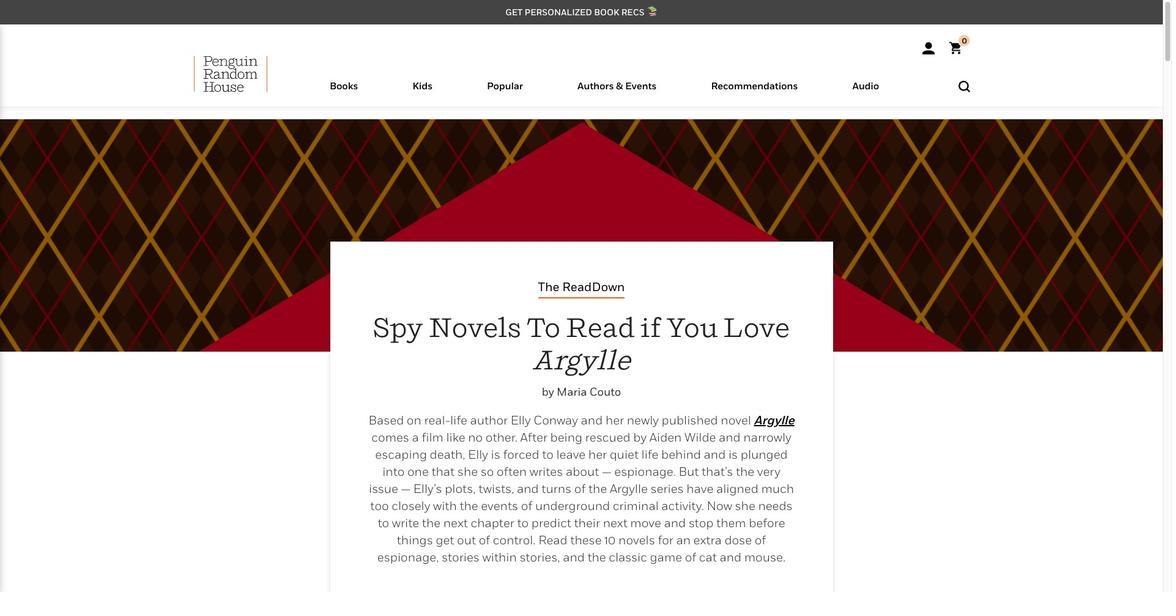 Task type: locate. For each thing, give the bounding box(es) containing it.
her down rescued
[[588, 447, 607, 462]]

you
[[666, 311, 718, 343]]

1 vertical spatial life
[[641, 447, 658, 462]]

argylle
[[532, 343, 631, 376], [754, 413, 794, 428], [610, 482, 648, 496]]

the
[[736, 464, 754, 479], [588, 482, 607, 496], [460, 499, 478, 513], [422, 516, 440, 530], [587, 550, 606, 565]]

books button
[[302, 77, 385, 106]]

2 next from the left
[[603, 516, 627, 530]]

1 vertical spatial read
[[538, 533, 567, 548]]

espionage.
[[614, 464, 676, 479]]

the down about
[[588, 482, 607, 496]]

argylle up by maria couto
[[532, 343, 631, 376]]

— right about
[[602, 464, 611, 479]]

her up rescued
[[606, 413, 624, 428]]

twists,
[[478, 482, 514, 496]]

— up 'closely'
[[401, 482, 411, 496]]

maria
[[557, 385, 587, 398]]

read down predict
[[538, 533, 567, 548]]

0 horizontal spatial —
[[401, 482, 411, 496]]

read down readdown
[[566, 311, 635, 343]]

search image
[[958, 81, 970, 92]]

on
[[407, 413, 421, 428]]

1 horizontal spatial by
[[633, 430, 647, 445]]

1 horizontal spatial —
[[602, 464, 611, 479]]

within
[[482, 550, 517, 565]]

espionage,
[[377, 550, 439, 565]]

to down too
[[378, 516, 389, 530]]

mouse.
[[744, 550, 786, 565]]

1 horizontal spatial to
[[517, 516, 529, 530]]

next up 10
[[603, 516, 627, 530]]

into
[[382, 464, 405, 479]]

sign in image
[[922, 42, 934, 54]]

plots,
[[445, 482, 476, 496]]

her
[[606, 413, 624, 428], [588, 447, 607, 462]]

before
[[749, 516, 785, 530]]

elly up after
[[511, 413, 531, 428]]

personalized
[[525, 7, 592, 17]]

read inside based on real-life author elly conway and her newly published novel argylle comes a film like no other. after being rescued by aiden wilde and narrowly escaping death, elly is forced to leave her quiet life behind and is plunged into one that she so often writes about — espionage. but that's the very issue — elly's plots, twists, and turns of the argylle series have aligned much too closely with the events of underground criminal activity. now she needs to write the next chapter to predict their next move and stop them before things get out of control. read these 10 novels for an extra dose of espionage, stories within stories, and the classic game of cat and mouse.
[[538, 533, 567, 548]]

1 horizontal spatial she
[[735, 499, 755, 513]]

now
[[707, 499, 732, 513]]

and down novel
[[719, 430, 741, 445]]

1 vertical spatial her
[[588, 447, 607, 462]]

0 vertical spatial elly
[[511, 413, 531, 428]]

0 horizontal spatial next
[[443, 516, 468, 530]]

a
[[412, 430, 419, 445]]

argylle inside spy novels to read if you love argylle
[[532, 343, 631, 376]]

the
[[538, 279, 559, 294]]

authors & events button
[[550, 77, 684, 106]]

quiet
[[610, 447, 639, 462]]

out
[[457, 533, 476, 548]]

is
[[491, 447, 500, 462], [728, 447, 738, 462]]

1 horizontal spatial life
[[641, 447, 658, 462]]

she down aligned
[[735, 499, 755, 513]]

by left maria
[[542, 385, 554, 398]]

0 vertical spatial by
[[542, 385, 554, 398]]

closely
[[392, 499, 430, 513]]

0 vertical spatial read
[[566, 311, 635, 343]]

by down newly in the bottom of the page
[[633, 430, 647, 445]]

audio
[[852, 80, 879, 92]]

if
[[640, 311, 661, 343]]

1 vertical spatial she
[[735, 499, 755, 513]]

1 vertical spatial elly
[[468, 447, 488, 462]]

argylle up criminal at the bottom right of the page
[[610, 482, 648, 496]]

argylle up 'narrowly'
[[754, 413, 794, 428]]

being
[[550, 430, 582, 445]]

is down other.
[[491, 447, 500, 462]]

and down these
[[563, 550, 585, 565]]

novel
[[721, 413, 751, 428]]

writes
[[530, 464, 563, 479]]

0 vertical spatial life
[[450, 413, 467, 428]]

and up rescued
[[581, 413, 603, 428]]

popular button
[[460, 77, 550, 106]]

escaping
[[375, 447, 427, 462]]

real-
[[424, 413, 450, 428]]

1 horizontal spatial next
[[603, 516, 627, 530]]

0 horizontal spatial is
[[491, 447, 500, 462]]

life up "espionage."
[[641, 447, 658, 462]]

0 horizontal spatial she
[[457, 464, 478, 479]]

0 vertical spatial her
[[606, 413, 624, 428]]

1 vertical spatial by
[[633, 430, 647, 445]]

elly down no
[[468, 447, 488, 462]]

underground
[[535, 499, 610, 513]]

0 vertical spatial she
[[457, 464, 478, 479]]

other.
[[486, 430, 518, 445]]

0 vertical spatial argylle
[[532, 343, 631, 376]]

to up the control.
[[517, 516, 529, 530]]

main navigation element
[[164, 56, 999, 106]]

behind
[[661, 447, 701, 462]]

about
[[566, 464, 599, 479]]

published
[[662, 413, 718, 428]]

too
[[370, 499, 389, 513]]

aligned
[[716, 482, 758, 496]]

to up the writes
[[542, 447, 554, 462]]

next
[[443, 516, 468, 530], [603, 516, 627, 530]]

novels
[[429, 311, 521, 343]]

argylle link
[[754, 413, 794, 428]]

predict
[[531, 516, 571, 530]]

extra
[[693, 533, 722, 548]]

activity.
[[661, 499, 704, 513]]

and down often
[[517, 482, 539, 496]]

1 horizontal spatial is
[[728, 447, 738, 462]]

life
[[450, 413, 467, 428], [641, 447, 658, 462]]

issue
[[369, 482, 398, 496]]

love
[[723, 311, 790, 343]]

authors
[[577, 80, 614, 92]]

have
[[686, 482, 713, 496]]

spy
[[373, 311, 423, 343]]

is up that's
[[728, 447, 738, 462]]

narrowly
[[743, 430, 791, 445]]

so
[[481, 464, 494, 479]]

and up that's
[[704, 447, 726, 462]]

conway
[[534, 413, 578, 428]]

of up mouse.
[[755, 533, 766, 548]]

get personalized book recs 📚
[[505, 7, 657, 17]]

book
[[594, 7, 619, 17]]

&
[[616, 80, 623, 92]]

kids link
[[412, 80, 432, 106]]

next up get
[[443, 516, 468, 530]]

1 vertical spatial argylle
[[754, 413, 794, 428]]

by inside based on real-life author elly conway and her newly published novel argylle comes a film like no other. after being rescued by aiden wilde and narrowly escaping death, elly is forced to leave her quiet life behind and is plunged into one that she so often writes about — espionage. but that's the very issue — elly's plots, twists, and turns of the argylle series have aligned much too closely with the events of underground criminal activity. now she needs to write the next chapter to predict their next move and stop them before things get out of control. read these 10 novels for an extra dose of espionage, stories within stories, and the classic game of cat and mouse.
[[633, 430, 647, 445]]

audio button
[[825, 77, 906, 106]]

with
[[433, 499, 457, 513]]

their
[[574, 516, 600, 530]]

spy novels to read if you love argylle
[[373, 311, 790, 376]]

0 vertical spatial —
[[602, 464, 611, 479]]

1 is from the left
[[491, 447, 500, 462]]

no
[[468, 430, 483, 445]]

dose
[[724, 533, 752, 548]]

get
[[436, 533, 454, 548]]

recommendations button
[[684, 77, 825, 106]]

by maria couto
[[542, 385, 621, 398]]

of right events
[[521, 499, 532, 513]]

life up like
[[450, 413, 467, 428]]

she up plots,
[[457, 464, 478, 479]]



Task type: vqa. For each thing, say whether or not it's contained in the screenshot.
The ReadDown link
yes



Task type: describe. For each thing, give the bounding box(es) containing it.
author
[[470, 413, 508, 428]]

the down these
[[587, 550, 606, 565]]

kids
[[412, 80, 432, 92]]

authors & events
[[577, 80, 657, 92]]

0 horizontal spatial life
[[450, 413, 467, 428]]

film
[[422, 430, 443, 445]]

novels
[[618, 533, 655, 548]]

2 vertical spatial argylle
[[610, 482, 648, 496]]

read inside spy novels to read if you love argylle
[[566, 311, 635, 343]]

plunged
[[741, 447, 788, 462]]

penguin random house image
[[194, 56, 267, 92]]

like
[[446, 430, 465, 445]]

based
[[368, 413, 404, 428]]

events
[[481, 499, 518, 513]]

get
[[505, 7, 523, 17]]

0 horizontal spatial by
[[542, 385, 554, 398]]

newly
[[627, 413, 659, 428]]

after
[[520, 430, 547, 445]]

things
[[397, 533, 433, 548]]

death,
[[430, 447, 465, 462]]

get personalized book recs 📚 link
[[505, 7, 657, 17]]

to
[[527, 311, 560, 343]]

cat
[[699, 550, 717, 565]]

chapter
[[471, 516, 514, 530]]

the readdown
[[538, 279, 625, 294]]

these
[[570, 533, 602, 548]]

the readdown link
[[538, 278, 625, 299]]

of right out
[[479, 533, 490, 548]]

10
[[604, 533, 616, 548]]

needs
[[758, 499, 793, 513]]

books link
[[330, 80, 358, 106]]

📚
[[646, 7, 657, 17]]

stop
[[689, 516, 714, 530]]

leave
[[556, 447, 586, 462]]

for
[[658, 533, 673, 548]]

the down with
[[422, 516, 440, 530]]

elly's
[[413, 482, 442, 496]]

0 horizontal spatial to
[[378, 516, 389, 530]]

1 next from the left
[[443, 516, 468, 530]]

audio link
[[852, 80, 879, 106]]

very
[[757, 464, 780, 479]]

1 vertical spatial —
[[401, 482, 411, 496]]

authors & events link
[[577, 80, 657, 106]]

events
[[625, 80, 657, 92]]

2 is from the left
[[728, 447, 738, 462]]

the down plots,
[[460, 499, 478, 513]]

of left the 'cat'
[[685, 550, 696, 565]]

control.
[[493, 533, 536, 548]]

recs
[[621, 7, 644, 17]]

of down about
[[574, 482, 586, 496]]

couto
[[590, 385, 621, 398]]

comes
[[372, 430, 409, 445]]

readdown
[[562, 279, 625, 294]]

recommendations link
[[711, 80, 798, 106]]

one
[[407, 464, 429, 479]]

classic
[[609, 550, 647, 565]]

recommendations
[[711, 80, 798, 92]]

stories,
[[520, 550, 560, 565]]

game
[[650, 550, 682, 565]]

1 horizontal spatial elly
[[511, 413, 531, 428]]

series
[[650, 482, 684, 496]]

the up aligned
[[736, 464, 754, 479]]

but
[[679, 464, 699, 479]]

and down activity.
[[664, 516, 686, 530]]

write
[[392, 516, 419, 530]]

stories
[[442, 550, 480, 565]]

much
[[761, 482, 794, 496]]

0 horizontal spatial elly
[[468, 447, 488, 462]]

2 horizontal spatial to
[[542, 447, 554, 462]]

criminal
[[613, 499, 659, 513]]

them
[[716, 516, 746, 530]]

shopping cart image
[[949, 35, 970, 54]]

forced
[[503, 447, 539, 462]]

that
[[431, 464, 455, 479]]

books
[[330, 80, 358, 92]]

aiden
[[649, 430, 682, 445]]

often
[[497, 464, 527, 479]]

based on real-life author elly conway and her newly published novel argylle comes a film like no other. after being rescued by aiden wilde and narrowly escaping death, elly is forced to leave her quiet life behind and is plunged into one that she so often writes about — espionage. but that's the very issue — elly's plots, twists, and turns of the argylle series have aligned much too closely with the events of underground criminal activity. now she needs to write the next chapter to predict their next move and stop them before things get out of control. read these 10 novels for an extra dose of espionage, stories within stories, and the classic game of cat and mouse.
[[368, 413, 794, 565]]

wilde
[[685, 430, 716, 445]]

kids button
[[385, 77, 460, 106]]

and down dose
[[720, 550, 741, 565]]



